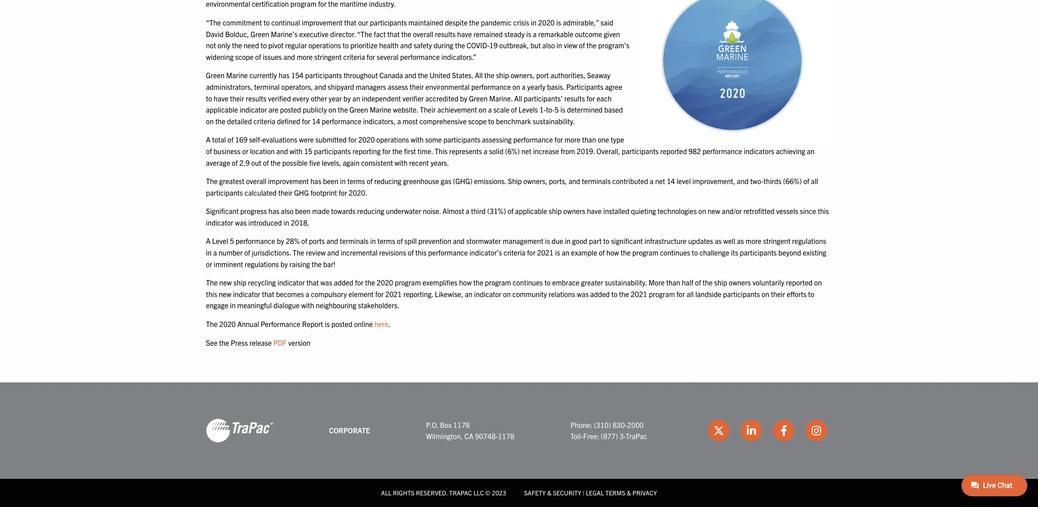 Task type: locate. For each thing, give the bounding box(es) containing it.
incremental
[[341, 248, 378, 257]]

health
[[379, 41, 399, 50]]

1 vertical spatial have
[[214, 94, 228, 103]]

existing
[[803, 248, 827, 257]]

& right safety
[[547, 490, 552, 498]]

0 vertical spatial reducing
[[374, 177, 402, 186]]

again
[[343, 158, 360, 167]]

1 horizontal spatial continues
[[660, 248, 690, 257]]

2.9
[[240, 158, 250, 167]]

0 vertical spatial all
[[475, 71, 483, 80]]

on left community
[[503, 290, 511, 299]]

830-
[[613, 421, 628, 430]]

for down publicly at top
[[302, 117, 310, 126]]

has up footprint at the left of the page
[[311, 177, 322, 186]]

1 a from the top
[[206, 135, 211, 144]]

their inside the greatest overall improvement has been in terms of reducing greenhouse gas (ghg) emissions. ship owners, ports, and terminals contributed a net 14 level improvement, and two-thirds (66%) of all participants calculated their ghg footprint for 2020.
[[278, 188, 293, 197]]

new left the and/or
[[708, 207, 721, 216]]

states.
[[452, 71, 473, 80]]

a left the most
[[397, 117, 401, 126]]

calculated
[[245, 188, 277, 197]]

an right likewise, on the left bottom of page
[[465, 290, 473, 299]]

0 vertical spatial or
[[242, 147, 248, 156]]

on left scale
[[479, 105, 487, 114]]

0 vertical spatial criteria
[[343, 52, 365, 61]]

of up average
[[206, 147, 212, 156]]

2 as from the left
[[737, 237, 744, 246]]

applicable inside the green marine currently has 154 participants throughout canada and the united states. all the ship owners, port authorities, seaway administrators, terminal operators, and shipyard managers assess their environmental performance on a yearly basis. participants agree to have their results verified every other year by an independent verifier accredited by green marine. all participants' results for each applicable indicator are posted publicly on the green marine website. their achievement on a scale of levels 1-to-5 is determined based on the detailed criteria defined for 14 performance indicators, a most comprehensive scope to benchmark sustainability.
[[206, 105, 238, 114]]

1 vertical spatial this
[[416, 248, 427, 257]]

several
[[377, 52, 399, 61]]

dialogue
[[273, 301, 300, 310]]

on inside significant progress has also been made towards reducing underwater noise. almost a third (31%) of applicable ship owners have installed quieting technologies on new and/or retrofitted vessels since this indicator was introduced in 2018.
[[699, 207, 706, 216]]

14 left level
[[667, 177, 675, 186]]

scope down need
[[235, 52, 254, 61]]

2 & from the left
[[627, 490, 631, 498]]

0 vertical spatial how
[[607, 248, 619, 257]]

is
[[556, 18, 561, 27], [527, 29, 531, 38], [561, 105, 566, 114], [545, 237, 550, 246], [555, 248, 560, 257], [325, 320, 330, 329]]

a down level
[[213, 248, 217, 257]]

2 vertical spatial all
[[381, 490, 392, 498]]

participants inside '"the commitment to continual improvement that our participants maintained despite the pandemic crisis in 2020 is admirable," said david bolduc, green marine's executive director. "the fact that the overall results have remained steady is a remarkable outcome given not only the need to pivot regular operations to prioritize health and safety during the covid-19 outbreak, but also in view of the program's widening scope of issues and more stringent criteria for several performance indicators."'
[[370, 18, 407, 27]]

1 horizontal spatial "the
[[357, 29, 372, 38]]

1 horizontal spatial owners
[[729, 278, 751, 287]]

stakeholders.
[[358, 301, 400, 310]]

ship
[[496, 71, 509, 80], [549, 207, 562, 216], [234, 278, 246, 287], [715, 278, 727, 287]]

a left solid
[[484, 147, 488, 156]]

than inside a total of 169 self-evaluations were submitted for 2020 operations with some participants assessing performance for more than one type of business or location and with 15 participants reporting for the first time. this represents a solid (6%) net increase from 2019. overall, participants reported 982 performance indicators achieving an average of 2.9 out of the possible five levels, again consistent with recent years.
[[582, 135, 596, 144]]

for inside '"the commitment to continual improvement that our participants maintained despite the pandemic crisis in 2020 is admirable," said david bolduc, green marine's executive director. "the fact that the overall results have remained steady is a remarkable outcome given not only the need to pivot regular operations to prioritize health and safety during the covid-19 outbreak, but also in view of the program's widening scope of issues and more stringent criteria for several performance indicators."'
[[367, 52, 375, 61]]

gas
[[441, 177, 452, 186]]

0 horizontal spatial &
[[547, 490, 552, 498]]

of right (31%) at the left of the page
[[508, 207, 514, 216]]

of inside "the new ship recycling indicator that was added for the 2020 program exemplifies how the program continues to embrace greater sustainability. more than half of the ship owners voluntarily reported on this new indicator that becomes a compulsory element for 2021 reporting. likewise, an indicator on community relations was added to the 2021 program for all landside participants on their efforts to engage in meaningful dialogue with neighbouring stakeholders."
[[695, 278, 701, 287]]

significant progress has also been made towards reducing underwater noise. almost a third (31%) of applicable ship owners have installed quieting technologies on new and/or retrofitted vessels since this indicator was introduced in 2018.
[[206, 207, 829, 227]]

sustainability. left more
[[605, 278, 647, 287]]

0 horizontal spatial sustainability.
[[533, 117, 575, 126]]

0 horizontal spatial how
[[459, 278, 472, 287]]

owners, right ship
[[524, 177, 548, 186]]

all down half
[[687, 290, 694, 299]]

.
[[388, 320, 390, 329]]

a
[[533, 29, 537, 38], [522, 82, 526, 91], [488, 105, 492, 114], [397, 117, 401, 126], [484, 147, 488, 156], [650, 177, 654, 186], [466, 207, 470, 216], [213, 248, 217, 257], [306, 290, 309, 299]]

this down the spill
[[416, 248, 427, 257]]

more inside the a level 5 performance by 28% of ports and terminals in terms of spill prevention and stormwater management is due in good part to significant infrastructure updates as well as more stringent regulations in a number of jurisdictions. the review and incremental revisions of this performance indicator's criteria for 2021 is an example of how the program continues to challenge its participants beyond existing or imminent regulations by raising the bar!
[[746, 237, 762, 246]]

significant
[[611, 237, 643, 246]]

only
[[218, 41, 230, 50]]

for
[[367, 52, 375, 61], [587, 94, 595, 103], [302, 117, 310, 126], [348, 135, 357, 144], [555, 135, 563, 144], [382, 147, 391, 156], [339, 188, 347, 197], [527, 248, 536, 257], [355, 278, 364, 287], [375, 290, 384, 299], [677, 290, 685, 299]]

location
[[250, 147, 275, 156]]

regular
[[285, 41, 307, 50]]

participants
[[370, 18, 407, 27], [305, 71, 342, 80], [444, 135, 481, 144], [314, 147, 351, 156], [622, 147, 659, 156], [206, 188, 243, 197], [740, 248, 777, 257], [723, 290, 760, 299]]

1 horizontal spatial results
[[435, 29, 456, 38]]

(66%)
[[783, 177, 802, 186]]

their up verifier
[[410, 82, 424, 91]]

green
[[251, 29, 269, 38], [206, 71, 225, 80], [469, 94, 488, 103], [350, 105, 368, 114]]

participants inside the green marine currently has 154 participants throughout canada and the united states. all the ship owners, port authorities, seaway administrators, terminal operators, and shipyard managers assess their environmental performance on a yearly basis. participants agree to have their results verified every other year by an independent verifier accredited by green marine. all participants' results for each applicable indicator are posted publicly on the green marine website. their achievement on a scale of levels 1-to-5 is determined based on the detailed criteria defined for 14 performance indicators, a most comprehensive scope to benchmark sustainability.
[[305, 71, 342, 80]]

owners inside "the new ship recycling indicator that was added for the 2020 program exemplifies how the program continues to embrace greater sustainability. more than half of the ship owners voluntarily reported on this new indicator that becomes a compulsory element for 2021 reporting. likewise, an indicator on community relations was added to the 2021 program for all landside participants on their efforts to engage in meaningful dialogue with neighbouring stakeholders."
[[729, 278, 751, 287]]

sustainability. inside the green marine currently has 154 participants throughout canada and the united states. all the ship owners, port authorities, seaway administrators, terminal operators, and shipyard managers assess their environmental performance on a yearly basis. participants agree to have their results verified every other year by an independent verifier accredited by green marine. all participants' results for each applicable indicator are posted publicly on the green marine website. their achievement on a scale of levels 1-to-5 is determined based on the detailed criteria defined for 14 performance indicators, a most comprehensive scope to benchmark sustainability.
[[533, 117, 575, 126]]

participants up shipyard
[[305, 71, 342, 80]]

footer
[[0, 383, 1038, 508]]

in right 'crisis'
[[531, 18, 537, 27]]

two-
[[750, 177, 764, 186]]

as right well
[[737, 237, 744, 246]]

0 vertical spatial all
[[811, 177, 818, 186]]

been up 2018.
[[295, 207, 311, 216]]

0 horizontal spatial terms
[[347, 177, 365, 186]]

0 horizontal spatial stringent
[[314, 52, 342, 61]]

have down administrators,
[[214, 94, 228, 103]]

the inside "the new ship recycling indicator that was added for the 2020 program exemplifies how the program continues to embrace greater sustainability. more than half of the ship owners voluntarily reported on this new indicator that becomes a compulsory element for 2021 reporting. likewise, an indicator on community relations was added to the 2021 program for all landside participants on their efforts to engage in meaningful dialogue with neighbouring stakeholders."
[[206, 278, 218, 287]]

0 vertical spatial more
[[297, 52, 313, 61]]

owners, up yearly
[[511, 71, 535, 80]]

0 vertical spatial have
[[457, 29, 472, 38]]

stringent up beyond in the right of the page
[[763, 237, 791, 246]]

0 vertical spatial has
[[279, 71, 290, 80]]

1 horizontal spatial posted
[[331, 320, 353, 329]]

2000
[[628, 421, 644, 430]]

1 horizontal spatial 2021
[[537, 248, 554, 257]]

how inside "the new ship recycling indicator that was added for the 2020 program exemplifies how the program continues to embrace greater sustainability. more than half of the ship owners voluntarily reported on this new indicator that becomes a compulsory element for 2021 reporting. likewise, an indicator on community relations was added to the 2021 program for all landside participants on their efforts to engage in meaningful dialogue with neighbouring stakeholders."
[[459, 278, 472, 287]]

0 horizontal spatial terminals
[[340, 237, 369, 246]]

criteria inside the a level 5 performance by 28% of ports and terminals in terms of spill prevention and stormwater management is due in good part to significant infrastructure updates as well as more stringent regulations in a number of jurisdictions. the review and incremental revisions of this performance indicator's criteria for 2021 is an example of how the program continues to challenge its participants beyond existing or imminent regulations by raising the bar!
[[504, 248, 526, 257]]

comprehensive
[[420, 117, 467, 126]]

or left the imminent
[[206, 260, 212, 269]]

2020 inside a total of 169 self-evaluations were submitted for 2020 operations with some participants assessing performance for more than one type of business or location and with 15 participants reporting for the first time. this represents a solid (6%) net increase from 2019. overall, participants reported 982 performance indicators achieving an average of 2.9 out of the possible five levels, again consistent with recent years.
[[358, 135, 375, 144]]

a left level
[[206, 237, 211, 246]]

all inside the greatest overall improvement has been in terms of reducing greenhouse gas (ghg) emissions. ship owners, ports, and terminals contributed a net 14 level improvement, and two-thirds (66%) of all participants calculated their ghg footprint for 2020.
[[811, 177, 818, 186]]

and/or
[[722, 207, 742, 216]]

in left 2018.
[[284, 218, 289, 227]]

0 vertical spatial 14
[[312, 117, 320, 126]]

relations
[[549, 290, 575, 299]]

(6%)
[[505, 147, 520, 156]]

overall up calculated
[[246, 177, 266, 186]]

2 horizontal spatial results
[[565, 94, 585, 103]]

continues inside "the new ship recycling indicator that was added for the 2020 program exemplifies how the program continues to embrace greater sustainability. more than half of the ship owners voluntarily reported on this new indicator that becomes a compulsory element for 2021 reporting. likewise, an indicator on community relations was added to the 2021 program for all landside participants on their efforts to engage in meaningful dialogue with neighbouring stakeholders."
[[513, 278, 543, 287]]

program down significant
[[633, 248, 659, 257]]

of inside the green marine currently has 154 participants throughout canada and the united states. all the ship owners, port authorities, seaway administrators, terminal operators, and shipyard managers assess their environmental performance on a yearly basis. participants agree to have their results verified every other year by an independent verifier accredited by green marine. all participants' results for each applicable indicator are posted publicly on the green marine website. their achievement on a scale of levels 1-to-5 is determined based on the detailed criteria defined for 14 performance indicators, a most comprehensive scope to benchmark sustainability.
[[511, 105, 517, 114]]

reducing
[[374, 177, 402, 186], [357, 207, 384, 216]]

1 vertical spatial a
[[206, 237, 211, 246]]

reported inside "the new ship recycling indicator that was added for the 2020 program exemplifies how the program continues to embrace greater sustainability. more than half of the ship owners voluntarily reported on this new indicator that becomes a compulsory element for 2021 reporting. likewise, an indicator on community relations was added to the 2021 program for all landside participants on their efforts to engage in meaningful dialogue with neighbouring stakeholders."
[[786, 278, 813, 287]]

0 horizontal spatial "the
[[206, 18, 221, 27]]

prioritize
[[351, 41, 378, 50]]

more right well
[[746, 237, 762, 246]]

0 vertical spatial net
[[522, 147, 532, 156]]

0 vertical spatial been
[[323, 177, 339, 186]]

with up report
[[301, 301, 314, 310]]

all left rights
[[381, 490, 392, 498]]

1 vertical spatial terminals
[[340, 237, 369, 246]]

14 down publicly at top
[[312, 117, 320, 126]]

for inside the a level 5 performance by 28% of ports and terminals in terms of spill prevention and stormwater management is due in good part to significant infrastructure updates as well as more stringent regulations in a number of jurisdictions. the review and incremental revisions of this performance indicator's criteria for 2021 is an example of how the program continues to challenge its participants beyond existing or imminent regulations by raising the bar!
[[527, 248, 536, 257]]

terms up 2020.
[[347, 177, 365, 186]]

here
[[375, 320, 388, 329]]

2 a from the top
[[206, 237, 211, 246]]

regulations up existing
[[792, 237, 827, 246]]

participants inside "the new ship recycling indicator that was added for the 2020 program exemplifies how the program continues to embrace greater sustainability. more than half of the ship owners voluntarily reported on this new indicator that becomes a compulsory element for 2021 reporting. likewise, an indicator on community relations was added to the 2021 program for all landside participants on their efforts to engage in meaningful dialogue with neighbouring stakeholders."
[[723, 290, 760, 299]]

operations
[[309, 41, 341, 50], [377, 135, 409, 144]]

almost
[[443, 207, 464, 216]]

0 horizontal spatial continues
[[513, 278, 543, 287]]

significant
[[206, 207, 239, 216]]

2 horizontal spatial criteria
[[504, 248, 526, 257]]

bar!
[[323, 260, 336, 269]]

new down the imminent
[[219, 278, 232, 287]]

has
[[279, 71, 290, 80], [311, 177, 322, 186], [269, 207, 279, 216]]

2 vertical spatial more
[[746, 237, 762, 246]]

this
[[435, 147, 448, 156]]

a for a total of 169 self-evaluations were submitted for 2020 operations with some participants assessing performance for more than one type of business or location and with 15 participants reporting for the first time. this represents a solid (6%) net increase from 2019. overall, participants reported 982 performance indicators achieving an average of 2.9 out of the possible five levels, again consistent with recent years.
[[206, 135, 211, 144]]

in inside the greatest overall improvement has been in terms of reducing greenhouse gas (ghg) emissions. ship owners, ports, and terminals contributed a net 14 level improvement, and two-thirds (66%) of all participants calculated their ghg footprint for 2020.
[[340, 177, 346, 186]]

a inside a total of 169 self-evaluations were submitted for 2020 operations with some participants assessing performance for more than one type of business or location and with 15 participants reporting for the first time. this represents a solid (6%) net increase from 2019. overall, participants reported 982 performance indicators achieving an average of 2.9 out of the possible five levels, again consistent with recent years.
[[206, 135, 211, 144]]

owners, for ports,
[[524, 177, 548, 186]]

1 horizontal spatial terms
[[378, 237, 395, 246]]

1 horizontal spatial more
[[565, 135, 581, 144]]

their inside "the new ship recycling indicator that was added for the 2020 program exemplifies how the program continues to embrace greater sustainability. more than half of the ship owners voluntarily reported on this new indicator that becomes a compulsory element for 2021 reporting. likewise, an indicator on community relations was added to the 2021 program for all landside participants on their efforts to engage in meaningful dialogue with neighbouring stakeholders."
[[771, 290, 785, 299]]

1 vertical spatial how
[[459, 278, 472, 287]]

terminals down 2019.
[[582, 177, 611, 186]]

1 & from the left
[[547, 490, 552, 498]]

on up the marine.
[[513, 82, 520, 91]]

0 vertical spatial owners,
[[511, 71, 535, 80]]

0 horizontal spatial also
[[281, 207, 294, 216]]

with inside "the new ship recycling indicator that was added for the 2020 program exemplifies how the program continues to embrace greater sustainability. more than half of the ship owners voluntarily reported on this new indicator that becomes a compulsory element for 2021 reporting. likewise, an indicator on community relations was added to the 2021 program for all landside participants on their efforts to engage in meaningful dialogue with neighbouring stakeholders."
[[301, 301, 314, 310]]

program
[[633, 248, 659, 257], [395, 278, 421, 287], [485, 278, 511, 287], [649, 290, 675, 299]]

1 vertical spatial added
[[590, 290, 610, 299]]

2 vertical spatial criteria
[[504, 248, 526, 257]]

reducing down 2020.
[[357, 207, 384, 216]]

1 vertical spatial criteria
[[254, 117, 275, 126]]

achieving
[[776, 147, 806, 156]]

half
[[682, 278, 694, 287]]

an inside a total of 169 self-evaluations were submitted for 2020 operations with some participants assessing performance for more than one type of business or location and with 15 participants reporting for the first time. this represents a solid (6%) net increase from 2019. overall, participants reported 982 performance indicators achieving an average of 2.9 out of the possible five levels, again consistent with recent years.
[[807, 147, 815, 156]]

a left total at left top
[[206, 135, 211, 144]]

& right terms
[[627, 490, 631, 498]]

represents
[[449, 147, 482, 156]]

participants right its at the right of page
[[740, 248, 777, 257]]

1 vertical spatial terms
[[378, 237, 395, 246]]

1 vertical spatial continues
[[513, 278, 543, 287]]

0 vertical spatial new
[[708, 207, 721, 216]]

applicable up detailed
[[206, 105, 238, 114]]

0 horizontal spatial scope
[[235, 52, 254, 61]]

1 horizontal spatial scope
[[468, 117, 487, 126]]

have inside the green marine currently has 154 participants throughout canada and the united states. all the ship owners, port authorities, seaway administrators, terminal operators, and shipyard managers assess their environmental performance on a yearly basis. participants agree to have their results verified every other year by an independent verifier accredited by green marine. all participants' results for each applicable indicator are posted publicly on the green marine website. their achievement on a scale of levels 1-to-5 is determined based on the detailed criteria defined for 14 performance indicators, a most comprehensive scope to benchmark sustainability.
[[214, 94, 228, 103]]

determined
[[567, 105, 603, 114]]

all right 'states.'
[[475, 71, 483, 80]]

1 vertical spatial improvement
[[268, 177, 309, 186]]

been inside significant progress has also been made towards reducing underwater noise. almost a third (31%) of applicable ship owners have installed quieting technologies on new and/or retrofitted vessels since this indicator was introduced in 2018.
[[295, 207, 311, 216]]

program up reporting.
[[395, 278, 421, 287]]

director.
[[330, 29, 356, 38]]

applicable down the greatest overall improvement has been in terms of reducing greenhouse gas (ghg) emissions. ship owners, ports, and terminals contributed a net 14 level improvement, and two-thirds (66%) of all participants calculated their ghg footprint for 2020. on the top of the page
[[515, 207, 547, 216]]

0 horizontal spatial operations
[[309, 41, 341, 50]]

ship inside significant progress has also been made towards reducing underwater noise. almost a third (31%) of applicable ship owners have installed quieting technologies on new and/or retrofitted vessels since this indicator was introduced in 2018.
[[549, 207, 562, 216]]

1 horizontal spatial or
[[242, 147, 248, 156]]

(ghg)
[[453, 177, 473, 186]]

toll-
[[571, 432, 583, 441]]

this inside significant progress has also been made towards reducing underwater noise. almost a third (31%) of applicable ship owners have installed quieting technologies on new and/or retrofitted vessels since this indicator was introduced in 2018.
[[818, 207, 829, 216]]

terms up revisions
[[378, 237, 395, 246]]

criteria down are on the top left of page
[[254, 117, 275, 126]]

a left yearly
[[522, 82, 526, 91]]

1 vertical spatial operations
[[377, 135, 409, 144]]

the new ship recycling indicator that was added for the 2020 program exemplifies how the program continues to embrace greater sustainability. more than half of the ship owners voluntarily reported on this new indicator that becomes a compulsory element for 2021 reporting. likewise, an indicator on community relations was added to the 2021 program for all landside participants on their efforts to engage in meaningful dialogue with neighbouring stakeholders.
[[206, 278, 822, 310]]

0 horizontal spatial results
[[246, 94, 267, 103]]

basis.
[[547, 82, 565, 91]]

or inside the a level 5 performance by 28% of ports and terminals in terms of spill prevention and stormwater management is due in good part to significant infrastructure updates as well as more stringent regulations in a number of jurisdictions. the review and incremental revisions of this performance indicator's criteria for 2021 is an example of how the program continues to challenge its participants beyond existing or imminent regulations by raising the bar!
[[206, 260, 212, 269]]

all
[[475, 71, 483, 80], [514, 94, 522, 103], [381, 490, 392, 498]]

2 horizontal spatial this
[[818, 207, 829, 216]]

and
[[400, 41, 412, 50], [284, 52, 295, 61], [405, 71, 416, 80], [315, 82, 326, 91], [276, 147, 288, 156], [569, 177, 580, 186], [737, 177, 749, 186], [327, 237, 338, 246], [453, 237, 465, 246], [327, 248, 339, 257]]

0 vertical spatial "the
[[206, 18, 221, 27]]

a left third
[[466, 207, 470, 216]]

1 vertical spatial more
[[565, 135, 581, 144]]

0 vertical spatial this
[[818, 207, 829, 216]]

this inside "the new ship recycling indicator that was added for the 2020 program exemplifies how the program continues to embrace greater sustainability. more than half of the ship owners voluntarily reported on this new indicator that becomes a compulsory element for 2021 reporting. likewise, an indicator on community relations was added to the 2021 program for all landside participants on their efforts to engage in meaningful dialogue with neighbouring stakeholders."
[[206, 290, 217, 299]]

results inside '"the commitment to continual improvement that our participants maintained despite the pandemic crisis in 2020 is admirable," said david bolduc, green marine's executive director. "the fact that the overall results have remained steady is a remarkable outcome given not only the need to pivot regular operations to prioritize health and safety during the covid-19 outbreak, but also in view of the program's widening scope of issues and more stringent criteria for several performance indicators."'
[[435, 29, 456, 38]]

14 inside the green marine currently has 154 participants throughout canada and the united states. all the ship owners, port authorities, seaway administrators, terminal operators, and shipyard managers assess their environmental performance on a yearly basis. participants agree to have their results verified every other year by an independent verifier accredited by green marine. all participants' results for each applicable indicator are posted publicly on the green marine website. their achievement on a scale of levels 1-to-5 is determined based on the detailed criteria defined for 14 performance indicators, a most comprehensive scope to benchmark sustainability.
[[312, 117, 320, 126]]

1 horizontal spatial 5
[[555, 105, 559, 114]]

issues
[[263, 52, 282, 61]]

0 vertical spatial regulations
[[792, 237, 827, 246]]

0 vertical spatial posted
[[280, 105, 301, 114]]

privacy
[[633, 490, 657, 498]]

indicator up detailed
[[240, 105, 267, 114]]

28%
[[286, 237, 300, 246]]

2020 left annual
[[219, 320, 236, 329]]

owners up good
[[564, 207, 586, 216]]

terminals up "incremental"
[[340, 237, 369, 246]]

well
[[724, 237, 736, 246]]

1 horizontal spatial have
[[457, 29, 472, 38]]

and left two-
[[737, 177, 749, 186]]

5 inside the a level 5 performance by 28% of ports and terminals in terms of spill prevention and stormwater management is due in good part to significant infrastructure updates as well as more stringent regulations in a number of jurisdictions. the review and incremental revisions of this performance indicator's criteria for 2021 is an example of how the program continues to challenge its participants beyond existing or imminent regulations by raising the bar!
[[230, 237, 234, 246]]

total
[[212, 135, 226, 144]]

terminals inside the a level 5 performance by 28% of ports and terminals in terms of spill prevention and stormwater management is due in good part to significant infrastructure updates as well as more stringent regulations in a number of jurisdictions. the review and incremental revisions of this performance indicator's criteria for 2021 is an example of how the program continues to challenge its participants beyond existing or imminent regulations by raising the bar!
[[340, 237, 369, 246]]

5 right 1-
[[555, 105, 559, 114]]

with down first
[[395, 158, 408, 167]]

1 vertical spatial 14
[[667, 177, 675, 186]]

all inside "the new ship recycling indicator that was added for the 2020 program exemplifies how the program continues to embrace greater sustainability. more than half of the ship owners voluntarily reported on this new indicator that becomes a compulsory element for 2021 reporting. likewise, an indicator on community relations was added to the 2021 program for all landside participants on their efforts to engage in meaningful dialogue with neighbouring stakeholders."
[[687, 290, 694, 299]]

program inside the a level 5 performance by 28% of ports and terminals in terms of spill prevention and stormwater management is due in good part to significant infrastructure updates as well as more stringent regulations in a number of jurisdictions. the review and incremental revisions of this performance indicator's criteria for 2021 is an example of how the program continues to challenge its participants beyond existing or imminent regulations by raising the bar!
[[633, 248, 659, 257]]

2020
[[538, 18, 555, 27], [358, 135, 375, 144], [377, 278, 393, 287], [219, 320, 236, 329]]

1 horizontal spatial all
[[811, 177, 818, 186]]

have inside '"the commitment to continual improvement that our participants maintained despite the pandemic crisis in 2020 is admirable," said david bolduc, green marine's executive director. "the fact that the overall results have remained steady is a remarkable outcome given not only the need to pivot regular operations to prioritize health and safety during the covid-19 outbreak, but also in view of the program's widening scope of issues and more stringent criteria for several performance indicators."'
[[457, 29, 472, 38]]

owners, inside the green marine currently has 154 participants throughout canada and the united states. all the ship owners, port authorities, seaway administrators, terminal operators, and shipyard managers assess their environmental performance on a yearly basis. participants agree to have their results verified every other year by an independent verifier accredited by green marine. all participants' results for each applicable indicator are posted publicly on the green marine website. their achievement on a scale of levels 1-to-5 is determined based on the detailed criteria defined for 14 performance indicators, a most comprehensive scope to benchmark sustainability.
[[511, 71, 535, 80]]

posted down neighbouring on the bottom left
[[331, 320, 353, 329]]

982
[[689, 147, 701, 156]]

1-
[[540, 105, 546, 114]]

of inside significant progress has also been made towards reducing underwater noise. almost a third (31%) of applicable ship owners have installed quieting technologies on new and/or retrofitted vessels since this indicator was introduced in 2018.
[[508, 207, 514, 216]]

0 vertical spatial marine
[[226, 71, 248, 80]]

our
[[358, 18, 368, 27]]

more inside a total of 169 self-evaluations were submitted for 2020 operations with some participants assessing performance for more than one type of business or location and with 15 participants reporting for the first time. this represents a solid (6%) net increase from 2019. overall, participants reported 982 performance indicators achieving an average of 2.9 out of the possible five levels, again consistent with recent years.
[[565, 135, 581, 144]]

footer containing p.o. box 1178
[[0, 383, 1038, 508]]

despite
[[445, 18, 468, 27]]

community
[[513, 290, 547, 299]]

0 vertical spatial 5
[[555, 105, 559, 114]]

performance up the marine.
[[471, 82, 511, 91]]

2020 up reporting
[[358, 135, 375, 144]]

of right (66%)
[[804, 177, 810, 186]]

0 vertical spatial operations
[[309, 41, 341, 50]]

corporate image
[[206, 419, 273, 444]]

five
[[309, 158, 320, 167]]

2021 inside the a level 5 performance by 28% of ports and terminals in terms of spill prevention and stormwater management is due in good part to significant infrastructure updates as well as more stringent regulations in a number of jurisdictions. the review and incremental revisions of this performance indicator's criteria for 2021 is an example of how the program continues to challenge its participants beyond existing or imminent regulations by raising the bar!
[[537, 248, 554, 257]]

0 vertical spatial applicable
[[206, 105, 238, 114]]

from
[[561, 147, 575, 156]]

1 vertical spatial all
[[687, 290, 694, 299]]

0 vertical spatial overall
[[413, 29, 433, 38]]

2 horizontal spatial all
[[514, 94, 522, 103]]

1 vertical spatial applicable
[[515, 207, 547, 216]]

1 vertical spatial 5
[[230, 237, 234, 246]]

criteria down 'management'
[[504, 248, 526, 257]]

154
[[291, 71, 304, 80]]

than left half
[[666, 278, 680, 287]]

their
[[410, 82, 424, 91], [230, 94, 244, 103], [278, 188, 293, 197], [771, 290, 785, 299]]

0 horizontal spatial owners
[[564, 207, 586, 216]]

1 vertical spatial was
[[321, 278, 332, 287]]

the for overall
[[206, 177, 218, 186]]

0 vertical spatial sustainability.
[[533, 117, 575, 126]]

landside
[[696, 290, 722, 299]]

owners left voluntarily
[[729, 278, 751, 287]]

0 horizontal spatial 1178
[[453, 421, 470, 430]]

1 vertical spatial overall
[[246, 177, 266, 186]]

0 horizontal spatial been
[[295, 207, 311, 216]]

green up need
[[251, 29, 269, 38]]

the greatest overall improvement has been in terms of reducing greenhouse gas (ghg) emissions. ship owners, ports, and terminals contributed a net 14 level improvement, and two-thirds (66%) of all participants calculated their ghg footprint for 2020.
[[206, 177, 818, 197]]

the inside the greatest overall improvement has been in terms of reducing greenhouse gas (ghg) emissions. ship owners, ports, and terminals contributed a net 14 level improvement, and two-thirds (66%) of all participants calculated their ghg footprint for 2020.
[[206, 177, 218, 186]]

1 as from the left
[[715, 237, 722, 246]]

1 vertical spatial reducing
[[357, 207, 384, 216]]

1178 right ca
[[498, 432, 515, 441]]

indicator inside significant progress has also been made towards reducing underwater noise. almost a third (31%) of applicable ship owners have installed quieting technologies on new and/or retrofitted vessels since this indicator was introduced in 2018.
[[206, 218, 233, 227]]

that
[[344, 18, 357, 27], [387, 29, 400, 38], [307, 278, 319, 287], [262, 290, 274, 299]]

every
[[293, 94, 309, 103]]

1 horizontal spatial regulations
[[792, 237, 827, 246]]

for down participants
[[587, 94, 595, 103]]

0 vertical spatial stringent
[[314, 52, 342, 61]]

solid
[[489, 147, 504, 156]]

0 horizontal spatial all
[[687, 290, 694, 299]]

2 vertical spatial has
[[269, 207, 279, 216]]

quieting
[[631, 207, 656, 216]]

0 horizontal spatial net
[[522, 147, 532, 156]]

0 horizontal spatial posted
[[280, 105, 301, 114]]

1 horizontal spatial been
[[323, 177, 339, 186]]

green left the marine.
[[469, 94, 488, 103]]

revisions
[[379, 248, 406, 257]]

0 vertical spatial was
[[235, 218, 247, 227]]

press
[[231, 339, 248, 347]]

performance up submitted
[[322, 117, 362, 126]]

type
[[611, 135, 624, 144]]

this inside the a level 5 performance by 28% of ports and terminals in terms of spill prevention and stormwater management is due in good part to significant infrastructure updates as well as more stringent regulations in a number of jurisdictions. the review and incremental revisions of this performance indicator's criteria for 2021 is an example of how the program continues to challenge its participants beyond existing or imminent regulations by raising the bar!
[[416, 248, 427, 257]]

based
[[604, 105, 623, 114]]

third
[[471, 207, 486, 216]]

0 horizontal spatial applicable
[[206, 105, 238, 114]]

most
[[403, 117, 418, 126]]

noise.
[[423, 207, 441, 216]]

scope inside the green marine currently has 154 participants throughout canada and the united states. all the ship owners, port authorities, seaway administrators, terminal operators, and shipyard managers assess their environmental performance on a yearly basis. participants agree to have their results verified every other year by an independent verifier accredited by green marine. all participants' results for each applicable indicator are posted publicly on the green marine website. their achievement on a scale of levels 1-to-5 is determined based on the detailed criteria defined for 14 performance indicators, a most comprehensive scope to benchmark sustainability.
[[468, 117, 487, 126]]

of right the number at the left of page
[[244, 248, 250, 257]]

ship inside the green marine currently has 154 participants throughout canada and the united states. all the ship owners, port authorities, seaway administrators, terminal operators, and shipyard managers assess their environmental performance on a yearly basis. participants agree to have their results verified every other year by an independent verifier accredited by green marine. all participants' results for each applicable indicator are posted publicly on the green marine website. their achievement on a scale of levels 1-to-5 is determined based on the detailed criteria defined for 14 performance indicators, a most comprehensive scope to benchmark sustainability.
[[496, 71, 509, 80]]

criteria inside '"the commitment to continual improvement that our participants maintained despite the pandemic crisis in 2020 is admirable," said david bolduc, green marine's executive director. "the fact that the overall results have remained steady is a remarkable outcome given not only the need to pivot regular operations to prioritize health and safety during the covid-19 outbreak, but also in view of the program's widening scope of issues and more stringent criteria for several performance indicators."'
[[343, 52, 365, 61]]

all right (66%)
[[811, 177, 818, 186]]

14 inside the greatest overall improvement has been in terms of reducing greenhouse gas (ghg) emissions. ship owners, ports, and terminals contributed a net 14 level improvement, and two-thirds (66%) of all participants calculated their ghg footprint for 2020.
[[667, 177, 675, 186]]

0 horizontal spatial than
[[582, 135, 596, 144]]

executive
[[299, 29, 329, 38]]

a right contributed on the top
[[650, 177, 654, 186]]

david
[[206, 29, 224, 38]]

ship up the due
[[549, 207, 562, 216]]

ca
[[465, 432, 474, 441]]

1 horizontal spatial net
[[655, 177, 665, 186]]

and up bar!
[[327, 248, 339, 257]]

is inside the green marine currently has 154 participants throughout canada and the united states. all the ship owners, port authorities, seaway administrators, terminal operators, and shipyard managers assess their environmental performance on a yearly basis. participants agree to have their results verified every other year by an independent verifier accredited by green marine. all participants' results for each applicable indicator are posted publicly on the green marine website. their achievement on a scale of levels 1-to-5 is determined based on the detailed criteria defined for 14 performance indicators, a most comprehensive scope to benchmark sustainability.
[[561, 105, 566, 114]]

0 horizontal spatial all
[[381, 490, 392, 498]]

than
[[582, 135, 596, 144], [666, 278, 680, 287]]

terms inside the greatest overall improvement has been in terms of reducing greenhouse gas (ghg) emissions. ship owners, ports, and terminals contributed a net 14 level improvement, and two-thirds (66%) of all participants calculated their ghg footprint for 2020.
[[347, 177, 365, 186]]

publicly
[[303, 105, 327, 114]]

criteria inside the green marine currently has 154 participants throughout canada and the united states. all the ship owners, port authorities, seaway administrators, terminal operators, and shipyard managers assess their environmental performance on a yearly basis. participants agree to have their results verified every other year by an independent verifier accredited by green marine. all participants' results for each applicable indicator are posted publicly on the green marine website. their achievement on a scale of levels 1-to-5 is determined based on the detailed criteria defined for 14 performance indicators, a most comprehensive scope to benchmark sustainability.
[[254, 117, 275, 126]]

0 vertical spatial reported
[[661, 147, 687, 156]]

2 horizontal spatial more
[[746, 237, 762, 246]]

0 vertical spatial scope
[[235, 52, 254, 61]]

a inside the a level 5 performance by 28% of ports and terminals in terms of spill prevention and stormwater management is due in good part to significant infrastructure updates as well as more stringent regulations in a number of jurisdictions. the review and incremental revisions of this performance indicator's criteria for 2021 is an example of how the program continues to challenge its participants beyond existing or imminent regulations by raising the bar!
[[206, 237, 211, 246]]

emissions.
[[474, 177, 506, 186]]

sustainability. inside "the new ship recycling indicator that was added for the 2020 program exemplifies how the program continues to embrace greater sustainability. more than half of the ship owners voluntarily reported on this new indicator that becomes a compulsory element for 2021 reporting. likewise, an indicator on community relations was added to the 2021 program for all landside participants on their efforts to engage in meaningful dialogue with neighbouring stakeholders."
[[605, 278, 647, 287]]

a left scale
[[488, 105, 492, 114]]

all inside footer
[[381, 490, 392, 498]]

management
[[503, 237, 544, 246]]

results
[[435, 29, 456, 38], [246, 94, 267, 103], [565, 94, 585, 103]]

of right half
[[695, 278, 701, 287]]

results up determined
[[565, 94, 585, 103]]



Task type: vqa. For each thing, say whether or not it's contained in the screenshot.
some
yes



Task type: describe. For each thing, give the bounding box(es) containing it.
for up element
[[355, 278, 364, 287]]

2020.
[[349, 188, 367, 197]]

a inside '"the commitment to continual improvement that our participants maintained despite the pandemic crisis in 2020 is admirable," said david bolduc, green marine's executive director. "the fact that the overall results have remained steady is a remarkable outcome given not only the need to pivot regular operations to prioritize health and safety during the covid-19 outbreak, but also in view of the program's widening scope of issues and more stringent criteria for several performance indicators."'
[[533, 29, 537, 38]]

the for ship
[[206, 278, 218, 287]]

a inside the a level 5 performance by 28% of ports and terminals in terms of spill prevention and stormwater management is due in good part to significant infrastructure updates as well as more stringent regulations in a number of jurisdictions. the review and incremental revisions of this performance indicator's criteria for 2021 is an example of how the program continues to challenge its participants beyond existing or imminent regulations by raising the bar!
[[213, 248, 217, 257]]

0 horizontal spatial marine
[[226, 71, 248, 80]]

1 vertical spatial posted
[[331, 320, 353, 329]]

safety
[[414, 41, 432, 50]]

by left 28%
[[277, 237, 284, 246]]

of down the spill
[[408, 248, 414, 257]]

good
[[572, 237, 588, 246]]

1 vertical spatial 1178
[[498, 432, 515, 441]]

to-
[[546, 105, 555, 114]]

safety & security | legal terms & privacy
[[524, 490, 657, 498]]

throughout
[[344, 71, 378, 80]]

1 vertical spatial "the
[[357, 29, 372, 38]]

terminal
[[254, 82, 280, 91]]

admirable,"
[[563, 18, 599, 27]]

llc
[[474, 490, 484, 498]]

in inside significant progress has also been made towards reducing underwater noise. almost a third (31%) of applicable ship owners have installed quieting technologies on new and/or retrofitted vessels since this indicator was introduced in 2018.
[[284, 218, 289, 227]]

0 horizontal spatial 2021
[[385, 290, 402, 299]]

pdf
[[273, 339, 287, 347]]

safety
[[524, 490, 546, 498]]

by up achievement
[[460, 94, 468, 103]]

a inside "the new ship recycling indicator that was added for the 2020 program exemplifies how the program continues to embrace greater sustainability. more than half of the ship owners voluntarily reported on this new indicator that becomes a compulsory element for 2021 reporting. likewise, an indicator on community relations was added to the 2021 program for all landside participants on their efforts to engage in meaningful dialogue with neighbouring stakeholders."
[[306, 290, 309, 299]]

of up 2020.
[[367, 177, 373, 186]]

first
[[404, 147, 416, 156]]

indicator right likewise, on the left bottom of page
[[474, 290, 502, 299]]

report
[[302, 320, 323, 329]]

of left the spill
[[397, 237, 403, 246]]

scope inside '"the commitment to continual improvement that our participants maintained despite the pandemic crisis in 2020 is admirable," said david bolduc, green marine's executive director. "the fact that the overall results have remained steady is a remarkable outcome given not only the need to pivot regular operations to prioritize health and safety during the covid-19 outbreak, but also in view of the program's widening scope of issues and more stringent criteria for several performance indicators."'
[[235, 52, 254, 61]]

and up other
[[315, 82, 326, 91]]

view
[[564, 41, 578, 50]]

0 vertical spatial 1178
[[453, 421, 470, 430]]

of right view
[[579, 41, 585, 50]]

version
[[288, 339, 310, 347]]

marine's
[[271, 29, 298, 38]]

an inside "the new ship recycling indicator that was added for the 2020 program exemplifies how the program continues to embrace greater sustainability. more than half of the ship owners voluntarily reported on this new indicator that becomes a compulsory element for 2021 reporting. likewise, an indicator on community relations was added to the 2021 program for all landside participants on their efforts to engage in meaningful dialogue with neighbouring stakeholders."
[[465, 290, 473, 299]]

90748-
[[475, 432, 498, 441]]

voluntarily
[[753, 278, 785, 287]]

new inside significant progress has also been made towards reducing underwater noise. almost a third (31%) of applicable ship owners have installed quieting technologies on new and/or retrofitted vessels since this indicator was introduced in 2018.
[[708, 207, 721, 216]]

review
[[306, 248, 326, 257]]

continual
[[271, 18, 300, 27]]

of left 2.9
[[232, 158, 238, 167]]

has inside significant progress has also been made towards reducing underwater noise. almost a third (31%) of applicable ship owners have installed quieting technologies on new and/or retrofitted vessels since this indicator was introduced in 2018.
[[269, 207, 279, 216]]

in inside "the new ship recycling indicator that was added for the 2020 program exemplifies how the program continues to embrace greater sustainability. more than half of the ship owners voluntarily reported on this new indicator that becomes a compulsory element for 2021 reporting. likewise, an indicator on community relations was added to the 2021 program for all landside participants on their efforts to engage in meaningful dialogue with neighbouring stakeholders."
[[230, 301, 236, 310]]

were
[[299, 135, 314, 144]]

imminent
[[214, 260, 243, 269]]

continues inside the a level 5 performance by 28% of ports and terminals in terms of spill prevention and stormwater management is due in good part to significant infrastructure updates as well as more stringent regulations in a number of jurisdictions. the review and incremental revisions of this performance indicator's criteria for 2021 is an example of how the program continues to challenge its participants beyond existing or imminent regulations by raising the bar!
[[660, 248, 690, 257]]

green up administrators,
[[206, 71, 225, 80]]

in up "incremental"
[[370, 237, 376, 246]]

a inside the greatest overall improvement has been in terms of reducing greenhouse gas (ghg) emissions. ship owners, ports, and terminals contributed a net 14 level improvement, and two-thirds (66%) of all participants calculated their ghg footprint for 2020.
[[650, 177, 654, 186]]

stringent inside the a level 5 performance by 28% of ports and terminals in terms of spill prevention and stormwater management is due in good part to significant infrastructure updates as well as more stringent regulations in a number of jurisdictions. the review and incremental revisions of this performance indicator's criteria for 2021 is an example of how the program continues to challenge its participants beyond existing or imminent regulations by raising the bar!
[[763, 237, 791, 246]]

engage
[[206, 301, 228, 310]]

are
[[269, 105, 279, 114]]

indicator up meaningful at the left bottom
[[233, 290, 260, 299]]

performance up increase
[[513, 135, 553, 144]]

performance right 982
[[703, 147, 742, 156]]

phone:
[[571, 421, 592, 430]]

fact
[[374, 29, 386, 38]]

is left the due
[[545, 237, 550, 246]]

15
[[304, 147, 312, 156]]

and up assess
[[405, 71, 416, 80]]

commitment
[[223, 18, 262, 27]]

operations inside '"the commitment to continual improvement that our participants maintained despite the pandemic crisis in 2020 is admirable," said david bolduc, green marine's executive director. "the fact that the overall results have remained steady is a remarkable outcome given not only the need to pivot regular operations to prioritize health and safety during the covid-19 outbreak, but also in view of the program's widening scope of issues and more stringent criteria for several performance indicators."'
[[309, 41, 341, 50]]

and right prevention
[[453, 237, 465, 246]]

is up but on the right top
[[527, 29, 531, 38]]

performance up the jurisdictions.
[[236, 237, 275, 246]]

program down indicator's
[[485, 278, 511, 287]]

reported inside a total of 169 self-evaluations were submitted for 2020 operations with some participants assessing performance for more than one type of business or location and with 15 participants reporting for the first time. this represents a solid (6%) net increase from 2019. overall, participants reported 982 performance indicators achieving an average of 2.9 out of the possible five levels, again consistent with recent years.
[[661, 147, 687, 156]]

crisis
[[513, 18, 529, 27]]

169
[[235, 135, 248, 144]]

by left the raising
[[281, 260, 288, 269]]

and right ports on the left of page
[[327, 237, 338, 246]]

since
[[800, 207, 816, 216]]

more inside '"the commitment to continual improvement that our participants maintained despite the pandemic crisis in 2020 is admirable," said david bolduc, green marine's executive director. "the fact that the overall results have remained steady is a remarkable outcome given not only the need to pivot regular operations to prioritize health and safety during the covid-19 outbreak, but also in view of the program's widening scope of issues and more stringent criteria for several performance indicators."'
[[297, 52, 313, 61]]

average
[[206, 158, 230, 167]]

submitted
[[316, 135, 347, 144]]

participants inside the a level 5 performance by 28% of ports and terminals in terms of spill prevention and stormwater management is due in good part to significant infrastructure updates as well as more stringent regulations in a number of jurisdictions. the review and incremental revisions of this performance indicator's criteria for 2021 is an example of how the program continues to challenge its participants beyond existing or imminent regulations by raising the bar!
[[740, 248, 777, 257]]

operations inside a total of 169 self-evaluations were submitted for 2020 operations with some participants assessing performance for more than one type of business or location and with 15 participants reporting for the first time. this represents a solid (6%) net increase from 2019. overall, participants reported 982 performance indicators achieving an average of 2.9 out of the possible five levels, again consistent with recent years.
[[377, 135, 409, 144]]

indicators."
[[442, 52, 477, 61]]

than inside "the new ship recycling indicator that was added for the 2020 program exemplifies how the program continues to embrace greater sustainability. more than half of the ship owners voluntarily reported on this new indicator that becomes a compulsory element for 2021 reporting. likewise, an indicator on community relations was added to the 2021 program for all landside participants on their efforts to engage in meaningful dialogue with neighbouring stakeholders."
[[666, 278, 680, 287]]

that up the health
[[387, 29, 400, 38]]

remained
[[474, 29, 503, 38]]

authorities,
[[551, 71, 586, 80]]

3-
[[620, 432, 626, 441]]

that up compulsory
[[307, 278, 319, 287]]

consistent
[[361, 158, 393, 167]]

participants down type on the right top of page
[[622, 147, 659, 156]]

recent
[[409, 158, 429, 167]]

in left the number at the left of page
[[206, 248, 212, 257]]

0 horizontal spatial regulations
[[245, 260, 279, 269]]

with up the possible
[[290, 147, 303, 156]]

year
[[329, 94, 342, 103]]

participants inside the greatest overall improvement has been in terms of reducing greenhouse gas (ghg) emissions. ship owners, ports, and terminals contributed a net 14 level improvement, and two-thirds (66%) of all participants calculated their ghg footprint for 2020.
[[206, 188, 243, 197]]

and left safety at the top left of page
[[400, 41, 412, 50]]

verifier
[[403, 94, 424, 103]]

performance down prevention
[[428, 248, 468, 257]]

and down regular on the top
[[284, 52, 295, 61]]

has inside the green marine currently has 154 participants throughout canada and the united states. all the ship owners, port authorities, seaway administrators, terminal operators, and shipyard managers assess their environmental performance on a yearly basis. participants agree to have their results verified every other year by an independent verifier accredited by green marine. all participants' results for each applicable indicator are posted publicly on the green marine website. their achievement on a scale of levels 1-to-5 is determined based on the detailed criteria defined for 14 performance indicators, a most comprehensive scope to benchmark sustainability.
[[279, 71, 290, 80]]

for up from
[[555, 135, 563, 144]]

benchmark
[[496, 117, 531, 126]]

1 horizontal spatial marine
[[370, 105, 391, 114]]

owners, for port
[[511, 71, 535, 80]]

for up consistent
[[382, 147, 391, 156]]

ship up landside
[[715, 278, 727, 287]]

jurisdictions.
[[252, 248, 291, 257]]

1 horizontal spatial was
[[321, 278, 332, 287]]

spill
[[405, 237, 417, 246]]

for up reporting
[[348, 135, 357, 144]]

2 vertical spatial was
[[577, 290, 589, 299]]

green marine currently has 154 participants throughout canada and the united states. all the ship owners, port authorities, seaway administrators, terminal operators, and shipyard managers assess their environmental performance on a yearly basis. participants agree to have their results verified every other year by an independent verifier accredited by green marine. all participants' results for each applicable indicator are posted publicly on the green marine website. their achievement on a scale of levels 1-to-5 is determined based on the detailed criteria defined for 14 performance indicators, a most comprehensive scope to benchmark sustainability.
[[206, 71, 623, 126]]

assessing
[[482, 135, 512, 144]]

ghg
[[294, 188, 309, 197]]

owners inside significant progress has also been made towards reducing underwater noise. almost a third (31%) of applicable ship owners have installed quieting technologies on new and/or retrofitted vessels since this indicator was introduced in 2018.
[[564, 207, 586, 216]]

an inside the a level 5 performance by 28% of ports and terminals in terms of spill prevention and stormwater management is due in good part to significant infrastructure updates as well as more stringent regulations in a number of jurisdictions. the review and incremental revisions of this performance indicator's criteria for 2021 is an example of how the program continues to challenge its participants beyond existing or imminent regulations by raising the bar!
[[562, 248, 570, 257]]

outbreak,
[[499, 41, 529, 50]]

rights
[[393, 490, 415, 498]]

overall,
[[597, 147, 620, 156]]

been inside the greatest overall improvement has been in terms of reducing greenhouse gas (ghg) emissions. ship owners, ports, and terminals contributed a net 14 level improvement, and two-thirds (66%) of all participants calculated their ghg footprint for 2020.
[[323, 177, 339, 186]]

also inside significant progress has also been made towards reducing underwater noise. almost a third (31%) of applicable ship owners have installed quieting technologies on new and/or retrofitted vessels since this indicator was introduced in 2018.
[[281, 207, 294, 216]]

2 vertical spatial new
[[219, 290, 231, 299]]

performance inside '"the commitment to continual improvement that our participants maintained despite the pandemic crisis in 2020 is admirable," said david bolduc, green marine's executive director. "the fact that the overall results have remained steady is a remarkable outcome given not only the need to pivot regular operations to prioritize health and safety during the covid-19 outbreak, but also in view of the program's widening scope of issues and more stringent criteria for several performance indicators."'
[[400, 52, 440, 61]]

increase
[[533, 147, 559, 156]]

is up remarkable
[[556, 18, 561, 27]]

indicator up becomes
[[278, 278, 305, 287]]

technologies
[[658, 207, 697, 216]]

port
[[536, 71, 549, 80]]

net inside the greatest overall improvement has been in terms of reducing greenhouse gas (ghg) emissions. ship owners, ports, and terminals contributed a net 14 level improvement, and two-thirds (66%) of all participants calculated their ghg footprint for 2020.
[[655, 177, 665, 186]]

likewise,
[[435, 290, 463, 299]]

of right 28%
[[301, 237, 307, 246]]

and right ports,
[[569, 177, 580, 186]]

has inside the greatest overall improvement has been in terms of reducing greenhouse gas (ghg) emissions. ship owners, ports, and terminals contributed a net 14 level improvement, and two-thirds (66%) of all participants calculated their ghg footprint for 2020.
[[311, 177, 322, 186]]

one
[[598, 135, 609, 144]]

with up first
[[411, 135, 424, 144]]

in right the due
[[565, 237, 571, 246]]

independent
[[362, 94, 401, 103]]

is right report
[[325, 320, 330, 329]]

on down existing
[[814, 278, 822, 287]]

overall inside '"the commitment to continual improvement that our participants maintained despite the pandemic crisis in 2020 is admirable," said david bolduc, green marine's executive director. "the fact that the overall results have remained steady is a remarkable outcome given not only the need to pivot regular operations to prioritize health and safety during the covid-19 outbreak, but also in view of the program's widening scope of issues and more stringent criteria for several performance indicators."'
[[413, 29, 433, 38]]

reducing inside significant progress has also been made towards reducing underwater noise. almost a third (31%) of applicable ship owners have installed quieting technologies on new and/or retrofitted vessels since this indicator was introduced in 2018.
[[357, 207, 384, 216]]

of down need
[[255, 52, 261, 61]]

a inside a total of 169 self-evaluations were submitted for 2020 operations with some participants assessing performance for more than one type of business or location and with 15 participants reporting for the first time. this represents a solid (6%) net increase from 2019. overall, participants reported 982 performance indicators achieving an average of 2.9 out of the possible five levels, again consistent with recent years.
[[484, 147, 488, 156]]

participants
[[567, 82, 604, 91]]

or inside a total of 169 self-evaluations were submitted for 2020 operations with some participants assessing performance for more than one type of business or location and with 15 participants reporting for the first time. this represents a solid (6%) net increase from 2019. overall, participants reported 982 performance indicators achieving an average of 2.9 out of the possible five levels, again consistent with recent years.
[[242, 147, 248, 156]]

on down year
[[329, 105, 336, 114]]

the for annual
[[206, 320, 218, 329]]

for up stakeholders.
[[375, 290, 384, 299]]

also inside '"the commitment to continual improvement that our participants maintained despite the pandemic crisis in 2020 is admirable," said david bolduc, green marine's executive director. "the fact that the overall results have remained steady is a remarkable outcome given not only the need to pivot regular operations to prioritize health and safety during the covid-19 outbreak, but also in view of the program's widening scope of issues and more stringent criteria for several performance indicators."'
[[543, 41, 555, 50]]

1 vertical spatial new
[[219, 278, 232, 287]]

here link
[[375, 320, 388, 329]]

terminals inside the greatest overall improvement has been in terms of reducing greenhouse gas (ghg) emissions. ship owners, ports, and terminals contributed a net 14 level improvement, and two-thirds (66%) of all participants calculated their ghg footprint for 2020.
[[582, 177, 611, 186]]

yearly
[[527, 82, 546, 91]]

said
[[601, 18, 613, 27]]

ports
[[309, 237, 325, 246]]

infrastructure
[[645, 237, 687, 246]]

of right out
[[263, 158, 269, 167]]

is down the due
[[555, 248, 560, 257]]

challenge
[[700, 248, 730, 257]]

greatest
[[219, 177, 245, 186]]

program down more
[[649, 290, 675, 299]]

5 inside the green marine currently has 154 participants throughout canada and the united states. all the ship owners, port authorities, seaway administrators, terminal operators, and shipyard managers assess their environmental performance on a yearly basis. participants agree to have their results verified every other year by an independent verifier accredited by green marine. all participants' results for each applicable indicator are posted publicly on the green marine website. their achievement on a scale of levels 1-to-5 is determined based on the detailed criteria defined for 14 performance indicators, a most comprehensive scope to benchmark sustainability.
[[555, 105, 559, 114]]

in left view
[[557, 41, 562, 50]]

participants'
[[524, 94, 563, 103]]

net inside a total of 169 self-evaluations were submitted for 2020 operations with some participants assessing performance for more than one type of business or location and with 15 participants reporting for the first time. this represents a solid (6%) net increase from 2019. overall, participants reported 982 performance indicators achieving an average of 2.9 out of the possible five levels, again consistent with recent years.
[[522, 147, 532, 156]]

but
[[531, 41, 541, 50]]

and inside a total of 169 self-evaluations were submitted for 2020 operations with some participants assessing performance for more than one type of business or location and with 15 participants reporting for the first time. this represents a solid (6%) net increase from 2019. overall, participants reported 982 performance indicators achieving an average of 2.9 out of the possible five levels, again consistent with recent years.
[[276, 147, 288, 156]]

ship down the imminent
[[234, 278, 246, 287]]

annual
[[237, 320, 259, 329]]

stringent inside '"the commitment to continual improvement that our participants maintained despite the pandemic crisis in 2020 is admirable," said david bolduc, green marine's executive director. "the fact that the overall results have remained steady is a remarkable outcome given not only the need to pivot regular operations to prioritize health and safety during the covid-19 outbreak, but also in view of the program's widening scope of issues and more stringent criteria for several performance indicators."'
[[314, 52, 342, 61]]

that down recycling
[[262, 290, 274, 299]]

during
[[434, 41, 454, 50]]

levels,
[[322, 158, 341, 167]]

canada
[[380, 71, 403, 80]]

ship
[[508, 177, 522, 186]]

overall inside the greatest overall improvement has been in terms of reducing greenhouse gas (ghg) emissions. ship owners, ports, and terminals contributed a net 14 level improvement, and two-thirds (66%) of all participants calculated their ghg footprint for 2020.
[[246, 177, 266, 186]]

some
[[425, 135, 442, 144]]

green inside '"the commitment to continual improvement that our participants maintained despite the pandemic crisis in 2020 is admirable," said david bolduc, green marine's executive director. "the fact that the overall results have remained steady is a remarkable outcome given not only the need to pivot regular operations to prioritize health and safety during the covid-19 outbreak, but also in view of the program's widening scope of issues and more stringent criteria for several performance indicators."'
[[251, 29, 269, 38]]

2020 inside "the new ship recycling indicator that was added for the 2020 program exemplifies how the program continues to embrace greater sustainability. more than half of the ship owners voluntarily reported on this new indicator that becomes a compulsory element for 2021 reporting. likewise, an indicator on community relations was added to the 2021 program for all landside participants on their efforts to engage in meaningful dialogue with neighbouring stakeholders."
[[377, 278, 393, 287]]

footprint
[[311, 188, 337, 197]]

for down half
[[677, 290, 685, 299]]

participants up represents
[[444, 135, 481, 144]]

2 horizontal spatial 2021
[[631, 290, 647, 299]]

0 vertical spatial added
[[334, 278, 353, 287]]

improvement inside the greatest overall improvement has been in terms of reducing greenhouse gas (ghg) emissions. ship owners, ports, and terminals contributed a net 14 level improvement, and two-thirds (66%) of all participants calculated their ghg footprint for 2020.
[[268, 177, 309, 186]]

a inside significant progress has also been made towards reducing underwater noise. almost a third (31%) of applicable ship owners have installed quieting technologies on new and/or retrofitted vessels since this indicator was introduced in 2018.
[[466, 207, 470, 216]]

on down voluntarily
[[762, 290, 770, 299]]

that left our
[[344, 18, 357, 27]]

of left 169
[[228, 135, 234, 144]]

the inside the a level 5 performance by 28% of ports and terminals in terms of spill prevention and stormwater management is due in good part to significant infrastructure updates as well as more stringent regulations in a number of jurisdictions. the review and incremental revisions of this performance indicator's criteria for 2021 is an example of how the program continues to challenge its participants beyond existing or imminent regulations by raising the bar!
[[293, 248, 304, 257]]

by right year
[[344, 94, 351, 103]]

posted inside the green marine currently has 154 participants throughout canada and the united states. all the ship owners, port authorities, seaway administrators, terminal operators, and shipyard managers assess their environmental performance on a yearly basis. participants agree to have their results verified every other year by an independent verifier accredited by green marine. all participants' results for each applicable indicator are posted publicly on the green marine website. their achievement on a scale of levels 1-to-5 is determined based on the detailed criteria defined for 14 performance indicators, a most comprehensive scope to benchmark sustainability.
[[280, 105, 301, 114]]

their down administrators,
[[230, 94, 244, 103]]

reducing inside the greatest overall improvement has been in terms of reducing greenhouse gas (ghg) emissions. ship owners, ports, and terminals contributed a net 14 level improvement, and two-thirds (66%) of all participants calculated their ghg footprint for 2020.
[[374, 177, 402, 186]]

indicator inside the green marine currently has 154 participants throughout canada and the united states. all the ship owners, port authorities, seaway administrators, terminal operators, and shipyard managers assess their environmental performance on a yearly basis. participants agree to have their results verified every other year by an independent verifier accredited by green marine. all participants' results for each applicable indicator are posted publicly on the green marine website. their achievement on a scale of levels 1-to-5 is determined based on the detailed criteria defined for 14 performance indicators, a most comprehensive scope to benchmark sustainability.
[[240, 105, 267, 114]]

meaningful
[[237, 301, 272, 310]]

terms inside the a level 5 performance by 28% of ports and terminals in terms of spill prevention and stormwater management is due in good part to significant infrastructure updates as well as more stringent regulations in a number of jurisdictions. the review and incremental revisions of this performance indicator's criteria for 2021 is an example of how the program continues to challenge its participants beyond existing or imminent regulations by raising the bar!
[[378, 237, 395, 246]]

how inside the a level 5 performance by 28% of ports and terminals in terms of spill prevention and stormwater management is due in good part to significant infrastructure updates as well as more stringent regulations in a number of jurisdictions. the review and incremental revisions of this performance indicator's criteria for 2021 is an example of how the program continues to challenge its participants beyond existing or imminent regulations by raising the bar!
[[607, 248, 619, 257]]

remarkable
[[538, 29, 574, 38]]

terms
[[606, 490, 626, 498]]

have inside significant progress has also been made towards reducing underwater noise. almost a third (31%) of applicable ship owners have installed quieting technologies on new and/or retrofitted vessels since this indicator was introduced in 2018.
[[587, 207, 602, 216]]

1 horizontal spatial added
[[590, 290, 610, 299]]

participants up levels,
[[314, 147, 351, 156]]

see
[[206, 339, 218, 347]]

a for a level 5 performance by 28% of ports and terminals in terms of spill prevention and stormwater management is due in good part to significant infrastructure updates as well as more stringent regulations in a number of jurisdictions. the review and incremental revisions of this performance indicator's criteria for 2021 is an example of how the program continues to challenge its participants beyond existing or imminent regulations by raising the bar!
[[206, 237, 211, 246]]

online
[[354, 320, 373, 329]]

an inside the green marine currently has 154 participants throughout canada and the united states. all the ship owners, port authorities, seaway administrators, terminal operators, and shipyard managers assess their environmental performance on a yearly basis. participants agree to have their results verified every other year by an independent verifier accredited by green marine. all participants' results for each applicable indicator are posted publicly on the green marine website. their achievement on a scale of levels 1-to-5 is determined based on the detailed criteria defined for 14 performance indicators, a most comprehensive scope to benchmark sustainability.
[[353, 94, 360, 103]]

green up the indicators,
[[350, 105, 368, 114]]

on up total at left top
[[206, 117, 214, 126]]

becomes
[[276, 290, 304, 299]]

improvement inside '"the commitment to continual improvement that our participants maintained despite the pandemic crisis in 2020 is admirable," said david bolduc, green marine's executive director. "the fact that the overall results have remained steady is a remarkable outcome given not only the need to pivot regular operations to prioritize health and safety during the covid-19 outbreak, but also in view of the program's widening scope of issues and more stringent criteria for several performance indicators."'
[[302, 18, 343, 27]]

improvement,
[[693, 177, 736, 186]]

2020 inside '"the commitment to continual improvement that our participants maintained despite the pandemic crisis in 2020 is admirable," said david bolduc, green marine's executive director. "the fact that the overall results have remained steady is a remarkable outcome given not only the need to pivot regular operations to prioritize health and safety during the covid-19 outbreak, but also in view of the program's widening scope of issues and more stringent criteria for several performance indicators."'
[[538, 18, 555, 27]]

applicable inside significant progress has also been made towards reducing underwater noise. almost a third (31%) of applicable ship owners have installed quieting technologies on new and/or retrofitted vessels since this indicator was introduced in 2018.
[[515, 207, 547, 216]]

for inside the greatest overall improvement has been in terms of reducing greenhouse gas (ghg) emissions. ship owners, ports, and terminals contributed a net 14 level improvement, and two-thirds (66%) of all participants calculated their ghg footprint for 2020.
[[339, 188, 347, 197]]

of down part
[[599, 248, 605, 257]]



